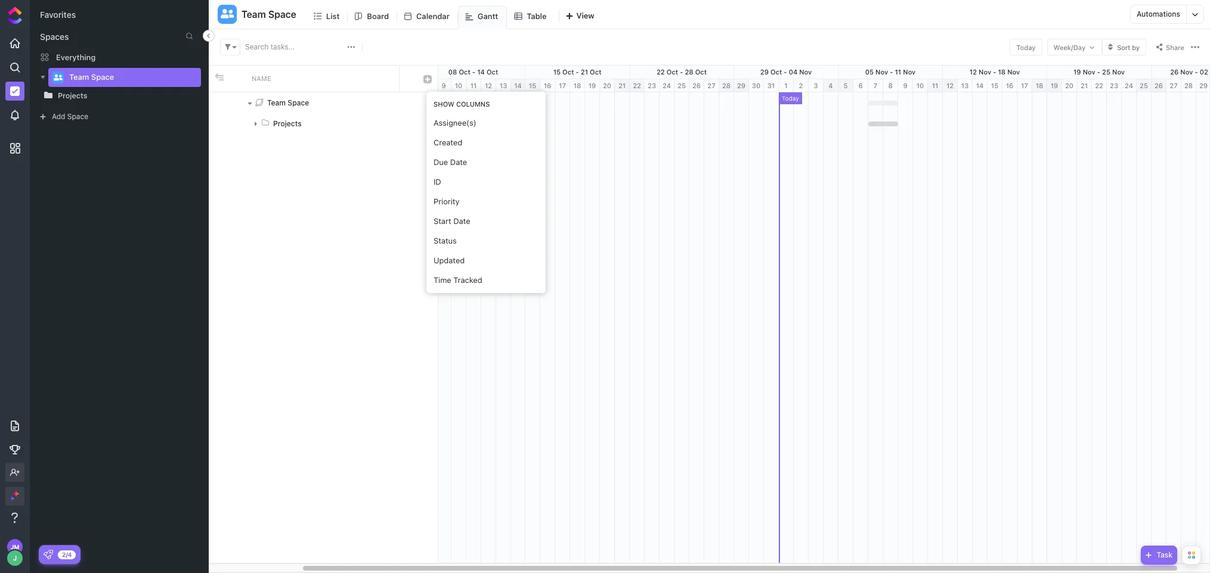 Task type: describe. For each thing, give the bounding box(es) containing it.
2
[[799, 82, 803, 89]]

2 29 element from the left
[[1197, 79, 1210, 92]]

2 27 element from the left
[[1167, 79, 1182, 92]]

1 horizontal spatial 26
[[1155, 82, 1163, 89]]

14 for second 14 "element" from the right
[[514, 82, 522, 89]]

share
[[1166, 44, 1185, 51]]

29 for 1st 29 element from the right
[[1200, 82, 1208, 89]]

search tasks...
[[245, 42, 295, 51]]

17 for 2nd 17 element from the right
[[559, 82, 566, 89]]

1 vertical spatial today
[[782, 95, 799, 102]]

1 22 element from the left
[[630, 79, 645, 92]]

26 nov - 02 dec element
[[1152, 66, 1210, 79]]

- for 18
[[993, 68, 996, 76]]

name
[[252, 75, 271, 82]]

columns
[[456, 100, 490, 108]]

1 27 from the left
[[708, 82, 716, 89]]

4 column header from the left
[[418, 66, 438, 92]]

1 column header from the left
[[209, 66, 227, 92]]

24 for 1st 24 'element' from right
[[1125, 82, 1133, 89]]

1 horizontal spatial 19
[[1051, 82, 1058, 89]]

tracked
[[454, 276, 482, 285]]

08 oct - 14 oct element
[[422, 66, 526, 79]]

space inside cell
[[288, 98, 309, 107]]

- for 14
[[472, 68, 475, 76]]

automations
[[1137, 10, 1180, 18]]

- for 21
[[576, 68, 579, 76]]

1 26 element from the left
[[690, 79, 704, 92]]

1 19 element from the left
[[585, 79, 600, 92]]

0 horizontal spatial  image
[[215, 73, 223, 81]]

2 horizontal spatial 19
[[1074, 68, 1081, 76]]

29 for first 29 element
[[737, 82, 746, 89]]

05 nov - 11 nov
[[865, 68, 916, 76]]

05 nov - 11 nov element
[[839, 66, 943, 79]]

due date
[[434, 157, 467, 167]]

space inside button
[[268, 9, 296, 20]]

date for due date
[[450, 157, 467, 167]]

2 19 element from the left
[[1047, 79, 1062, 92]]

status
[[434, 236, 457, 246]]

12 nov - 18 nov
[[970, 68, 1020, 76]]

2 10 element from the left
[[913, 79, 928, 92]]

11 for second 11 element from the right
[[470, 82, 477, 89]]

1 17 element from the left
[[555, 79, 570, 92]]

team space for team space link
[[69, 72, 114, 82]]

08 oct - 14 oct
[[448, 68, 498, 76]]

30
[[752, 82, 761, 89]]

- for 11
[[890, 68, 893, 76]]

board link
[[367, 6, 394, 29]]

15 oct - 21 oct element
[[526, 66, 630, 79]]

2 column header from the left
[[227, 66, 245, 92]]

10 for second 10 element from right
[[455, 82, 462, 89]]

1 13 from the left
[[500, 82, 507, 89]]

1 14 element from the left
[[511, 79, 526, 92]]

2/4
[[62, 551, 72, 559]]

1
[[785, 82, 788, 89]]

d
[[1210, 68, 1210, 76]]

team for team space link
[[69, 72, 89, 82]]

1 horizontal spatial 25
[[1102, 68, 1111, 76]]

2 25 element from the left
[[1137, 79, 1152, 92]]

due
[[434, 157, 448, 167]]

add space
[[52, 112, 88, 121]]

2 16 element from the left
[[1003, 79, 1018, 92]]

7 nov from the left
[[1113, 68, 1125, 76]]

21 for first 21 element from right
[[1081, 82, 1088, 89]]

spaces
[[40, 32, 69, 42]]

24 for first 24 'element' from left
[[663, 82, 671, 89]]

2 14 element from the left
[[973, 79, 988, 92]]

5 oct from the left
[[667, 68, 678, 76]]

19 nov - 25 nov element
[[1047, 66, 1152, 79]]

time
[[434, 276, 451, 285]]

team for team space button
[[242, 9, 266, 20]]

2 28 element from the left
[[1182, 79, 1197, 92]]

2 horizontal spatial 26
[[1170, 68, 1179, 76]]

12 for second 12 element from the right
[[485, 82, 492, 89]]

1 11 element from the left
[[466, 79, 481, 92]]

team space link
[[69, 68, 193, 87]]

1 16 element from the left
[[540, 79, 555, 92]]

0 horizontal spatial 19
[[589, 82, 596, 89]]

share button
[[1151, 39, 1185, 55]]

0 horizontal spatial 28
[[685, 68, 694, 76]]

2 27 from the left
[[1170, 82, 1178, 89]]

16 for 1st 16 element from left
[[544, 82, 551, 89]]

2 13 element from the left
[[958, 79, 973, 92]]

1 18 element from the left
[[570, 79, 585, 92]]

3
[[814, 82, 818, 89]]

4 nov from the left
[[979, 68, 991, 76]]

space right add on the top left of the page
[[67, 112, 88, 121]]

show columns
[[434, 100, 490, 108]]

2 13 from the left
[[961, 82, 969, 89]]

28 for 1st the 28 element from the left
[[722, 82, 731, 89]]

22 for 22 oct - 28 oct
[[657, 68, 665, 76]]

0 horizontal spatial 21
[[581, 68, 588, 76]]

1 20 element from the left
[[600, 79, 615, 92]]

26 nov - 02 d
[[1170, 68, 1210, 76]]

22 oct - 28 oct element
[[630, 66, 734, 79]]

everything link
[[30, 48, 208, 67]]

20 for first 20 element from the right
[[1065, 82, 1074, 89]]

automations button
[[1131, 5, 1186, 23]]

29 for 29 oct - 04 nov
[[760, 68, 769, 76]]

gantt
[[478, 11, 498, 21]]

25 for second 25 element from right
[[678, 82, 686, 89]]

3 nov from the left
[[903, 68, 916, 76]]

nov inside 29 oct - 04 nov element
[[799, 68, 812, 76]]

1 10 element from the left
[[452, 79, 466, 92]]

calendar
[[416, 11, 450, 21]]

0 horizontal spatial 14
[[477, 68, 485, 76]]

team inside cell
[[267, 98, 286, 107]]

15 for first 15 element
[[529, 82, 536, 89]]

1 25 element from the left
[[675, 79, 690, 92]]

- for 28
[[680, 68, 683, 76]]

table
[[527, 11, 547, 21]]

1 oct from the left
[[459, 68, 470, 76]]

20 for 1st 20 element from the left
[[603, 82, 611, 89]]

3 column header from the left
[[400, 66, 418, 92]]

start
[[434, 217, 451, 226]]

11 inside 05 nov - 11 nov element
[[895, 68, 901, 76]]

1 24 element from the left
[[660, 79, 675, 92]]

3 oct from the left
[[563, 68, 574, 76]]

5
[[844, 82, 848, 89]]

2 nov from the left
[[876, 68, 888, 76]]

04
[[789, 68, 798, 76]]



Task type: vqa. For each thing, say whether or not it's contained in the screenshot.
the topmost Team Space
yes



Task type: locate. For each thing, give the bounding box(es) containing it.
24 element down 22 oct - 28 oct
[[660, 79, 675, 92]]

19 element
[[585, 79, 600, 92], [1047, 79, 1062, 92]]

1 9 from the left
[[442, 82, 446, 89]]

2 18 element from the left
[[1033, 79, 1047, 92]]

today up 12 nov - 18 nov element
[[1017, 43, 1036, 51]]

1 28 element from the left
[[719, 79, 734, 92]]

27 element down "26 nov - 02 dec" element
[[1167, 79, 1182, 92]]

2 11 element from the left
[[928, 79, 943, 92]]

23 down 22 oct - 28 oct element
[[648, 82, 656, 89]]

22 element down 19 nov - 25 nov element at the right top of the page
[[1092, 79, 1107, 92]]

1 horizontal spatial 18 element
[[1033, 79, 1047, 92]]

team space tree grid
[[209, 66, 438, 564]]

02
[[1200, 68, 1208, 76]]

6 oct from the left
[[695, 68, 707, 76]]

2 20 element from the left
[[1062, 79, 1077, 92]]

12 for first 12 element from the right
[[947, 82, 954, 89]]

space down everything link
[[91, 72, 114, 82]]

space
[[268, 9, 296, 20], [91, 72, 114, 82], [288, 98, 309, 107], [67, 112, 88, 121]]

space down the name column header
[[288, 98, 309, 107]]

0 vertical spatial date
[[450, 157, 467, 167]]

nov
[[799, 68, 812, 76], [876, 68, 888, 76], [903, 68, 916, 76], [979, 68, 991, 76], [1008, 68, 1020, 76], [1083, 68, 1096, 76], [1113, 68, 1125, 76], [1181, 68, 1193, 76]]

25
[[1102, 68, 1111, 76], [678, 82, 686, 89], [1140, 82, 1148, 89]]

13 element
[[496, 79, 511, 92], [958, 79, 973, 92]]

1 16 from the left
[[544, 82, 551, 89]]

0 vertical spatial team space
[[242, 9, 296, 20]]

25 element down "26 nov - 02 dec" element
[[1137, 79, 1152, 92]]

26 element down "26 nov - 02 dec" element
[[1152, 79, 1167, 92]]

27 element down 22 oct - 28 oct element
[[704, 79, 719, 92]]

team space inside button
[[242, 9, 296, 20]]

1 vertical spatial date
[[453, 217, 470, 226]]

 image left name
[[215, 73, 223, 81]]

16 down 15 oct - 21 oct element
[[544, 82, 551, 89]]

19 element down 19 nov - 25 nov element at the right top of the page
[[1047, 79, 1062, 92]]

23 down 19 nov - 25 nov element at the right top of the page
[[1110, 82, 1118, 89]]

25 element down 22 oct - 28 oct element
[[675, 79, 690, 92]]

0 horizontal spatial 20 element
[[600, 79, 615, 92]]

1 13 element from the left
[[496, 79, 511, 92]]

2 horizontal spatial 21
[[1081, 82, 1088, 89]]

4
[[829, 82, 833, 89]]

20 down '19 nov - 25 nov'
[[1065, 82, 1074, 89]]

2 horizontal spatial 11
[[932, 82, 939, 89]]

0 horizontal spatial 18 element
[[570, 79, 585, 92]]

11 element right the 8
[[928, 79, 943, 92]]

9 right the 8
[[903, 82, 908, 89]]

favorites button
[[40, 10, 76, 20]]

23
[[648, 82, 656, 89], [1110, 82, 1118, 89]]

0 vertical spatial today
[[1017, 43, 1036, 51]]

1 horizontal spatial 25 element
[[1137, 79, 1152, 92]]

19
[[1074, 68, 1081, 76], [589, 82, 596, 89], [1051, 82, 1058, 89]]

14 for 1st 14 "element" from the right
[[976, 82, 984, 89]]

0 horizontal spatial 15 element
[[526, 79, 540, 92]]

10 down 08
[[455, 82, 462, 89]]

16
[[544, 82, 551, 89], [1006, 82, 1014, 89]]

0 horizontal spatial 24 element
[[660, 79, 675, 92]]

1 horizontal spatial 24 element
[[1122, 79, 1137, 92]]

12 for 12 nov - 18 nov
[[970, 68, 977, 76]]

space up tasks...
[[268, 9, 296, 20]]

0 horizontal spatial 26
[[693, 82, 701, 89]]

29 element left 30
[[734, 79, 749, 92]]

0 horizontal spatial 22 element
[[630, 79, 645, 92]]

projects
[[58, 91, 87, 100]]

1 horizontal spatial 9
[[903, 82, 908, 89]]

12 element down "08 oct - 14 oct" element
[[481, 79, 496, 92]]

projects link
[[18, 89, 193, 102], [58, 91, 193, 100]]

20 element
[[600, 79, 615, 92], [1062, 79, 1077, 92]]

start date
[[434, 217, 470, 226]]

2 horizontal spatial 28
[[1185, 82, 1193, 89]]

28 element
[[719, 79, 734, 92], [1182, 79, 1197, 92]]

10 element
[[452, 79, 466, 92], [913, 79, 928, 92]]

16 down 12 nov - 18 nov element
[[1006, 82, 1014, 89]]

1 24 from the left
[[663, 82, 671, 89]]

17 element down 12 nov - 18 nov element
[[1018, 79, 1033, 92]]

10 element down 08
[[452, 79, 466, 92]]

priority
[[434, 197, 460, 206]]

1 horizontal spatial 16 element
[[1003, 79, 1018, 92]]

10
[[455, 82, 462, 89], [917, 82, 924, 89]]

- for 02
[[1195, 68, 1198, 76]]

11 right the 8
[[932, 82, 939, 89]]

2 24 from the left
[[1125, 82, 1133, 89]]

20 element down 15 oct - 21 oct element
[[600, 79, 615, 92]]

19 element down 15 oct - 21 oct element
[[585, 79, 600, 92]]

14 right 08
[[477, 68, 485, 76]]

12
[[970, 68, 977, 76], [485, 82, 492, 89], [947, 82, 954, 89]]

18 element down today button
[[1033, 79, 1047, 92]]

29 left 30
[[737, 82, 746, 89]]

13
[[500, 82, 507, 89], [961, 82, 969, 89]]

17 down 12 nov - 18 nov element
[[1021, 82, 1028, 89]]

13 down "08 oct - 14 oct" element
[[500, 82, 507, 89]]

today down 1
[[782, 95, 799, 102]]

team space down everything
[[69, 72, 114, 82]]

1 horizontal spatial 28 element
[[1182, 79, 1197, 92]]

20
[[603, 82, 611, 89], [1065, 82, 1074, 89]]

task
[[1157, 551, 1173, 560]]

0 horizontal spatial 15
[[529, 82, 536, 89]]

1 23 element from the left
[[645, 79, 660, 92]]

search
[[245, 42, 269, 51]]

2 23 element from the left
[[1107, 79, 1122, 92]]

8 - from the left
[[1195, 68, 1198, 76]]

0 horizontal spatial 21 element
[[615, 79, 630, 92]]

today inside button
[[1017, 43, 1036, 51]]

0 horizontal spatial 25
[[678, 82, 686, 89]]

14 element down the 12 nov - 18 nov
[[973, 79, 988, 92]]

 image
[[215, 73, 223, 81], [424, 75, 432, 84]]

team space
[[242, 9, 296, 20], [69, 72, 114, 82], [267, 98, 309, 107]]

26 down "26 nov - 02 dec" element
[[1155, 82, 1163, 89]]

13 down 12 nov - 18 nov element
[[961, 82, 969, 89]]

user friends image
[[53, 74, 62, 81]]

29
[[760, 68, 769, 76], [737, 82, 746, 89], [1200, 82, 1208, 89]]

11 element down "08 oct - 14 oct" element
[[466, 79, 481, 92]]

1 15 element from the left
[[526, 79, 540, 92]]

26 element
[[690, 79, 704, 92], [1152, 79, 1167, 92]]

15 element
[[526, 79, 540, 92], [988, 79, 1003, 92]]

31 element
[[764, 79, 779, 92]]

list link
[[326, 6, 344, 29]]

26 down share
[[1170, 68, 1179, 76]]

6 - from the left
[[993, 68, 996, 76]]

14 element
[[511, 79, 526, 92], [973, 79, 988, 92]]

29 oct - 04 nov
[[760, 68, 812, 76]]

17 element down 15 oct - 21 oct
[[555, 79, 570, 92]]

1 29 element from the left
[[734, 79, 749, 92]]

1 horizontal spatial 14
[[514, 82, 522, 89]]

10 element right the 8
[[913, 79, 928, 92]]

-
[[472, 68, 475, 76], [576, 68, 579, 76], [680, 68, 683, 76], [784, 68, 787, 76], [890, 68, 893, 76], [993, 68, 996, 76], [1097, 68, 1101, 76], [1195, 68, 1198, 76]]

27
[[708, 82, 716, 89], [1170, 82, 1178, 89]]

0 horizontal spatial 10 element
[[452, 79, 466, 92]]

28 for first the 28 element from the right
[[1185, 82, 1193, 89]]

16 element down 12 nov - 18 nov element
[[1003, 79, 1018, 92]]

10 for 1st 10 element from the right
[[917, 82, 924, 89]]

23 for first 23 element from right
[[1110, 82, 1118, 89]]

14 down "08 oct - 14 oct" element
[[514, 82, 522, 89]]

1 horizontal spatial 29
[[760, 68, 769, 76]]

0 horizontal spatial 13 element
[[496, 79, 511, 92]]

add
[[52, 112, 65, 121]]

1 nov from the left
[[799, 68, 812, 76]]

3 - from the left
[[680, 68, 683, 76]]

team space button
[[237, 1, 296, 27]]

2 17 from the left
[[1021, 82, 1028, 89]]

27 down 22 oct - 28 oct element
[[708, 82, 716, 89]]

team space down name
[[267, 98, 309, 107]]

18 element
[[570, 79, 585, 92], [1033, 79, 1047, 92]]

15 for second 15 element
[[991, 82, 999, 89]]

1 horizontal spatial 20
[[1065, 82, 1074, 89]]

2 - from the left
[[576, 68, 579, 76]]

11 for first 11 element from the right
[[932, 82, 939, 89]]

15 for 15 oct - 21 oct
[[553, 68, 561, 76]]

2 horizontal spatial 15
[[991, 82, 999, 89]]

29 oct - 04 nov element
[[734, 66, 839, 79]]

team up projects
[[69, 72, 89, 82]]

1 horizontal spatial 26 element
[[1152, 79, 1167, 92]]

2 horizontal spatial 18
[[1036, 82, 1043, 89]]

Search tasks... text field
[[245, 39, 370, 55]]

25 for 1st 25 element from right
[[1140, 82, 1148, 89]]

15 oct - 21 oct
[[553, 68, 602, 76]]

0 horizontal spatial 17 element
[[555, 79, 570, 92]]

assignee(s)
[[434, 118, 476, 128]]

14 down the 12 nov - 18 nov
[[976, 82, 984, 89]]

2 24 element from the left
[[1122, 79, 1137, 92]]

2 vertical spatial team space
[[267, 98, 309, 107]]

17 element
[[555, 79, 570, 92], [1018, 79, 1033, 92]]

1 20 from the left
[[603, 82, 611, 89]]

15 element down 12 nov - 18 nov element
[[988, 79, 1003, 92]]

5 nov from the left
[[1008, 68, 1020, 76]]

2 16 from the left
[[1006, 82, 1014, 89]]

1 horizontal spatial 15
[[553, 68, 561, 76]]

tasks...
[[271, 42, 295, 51]]

11 right 05
[[895, 68, 901, 76]]

1 horizontal spatial 29 element
[[1197, 79, 1210, 92]]

onboarding checklist button element
[[44, 551, 53, 560]]

4 - from the left
[[784, 68, 787, 76]]

0 horizontal spatial 23
[[648, 82, 656, 89]]

24 element down 19 nov - 25 nov element at the right top of the page
[[1122, 79, 1137, 92]]

1 horizontal spatial 18
[[998, 68, 1006, 76]]

1 horizontal spatial 24
[[1125, 82, 1133, 89]]

1 21 element from the left
[[615, 79, 630, 92]]

2 12 element from the left
[[943, 79, 958, 92]]

2 10 from the left
[[917, 82, 924, 89]]

1 horizontal spatial 21 element
[[1077, 79, 1092, 92]]

21 element down '19 nov - 25 nov'
[[1077, 79, 1092, 92]]

name row
[[209, 66, 438, 92]]

team
[[242, 9, 266, 20], [69, 72, 89, 82], [267, 98, 286, 107]]

28
[[685, 68, 694, 76], [722, 82, 731, 89], [1185, 82, 1193, 89]]

0 horizontal spatial 20
[[603, 82, 611, 89]]

9 up show
[[442, 82, 446, 89]]

29 element
[[734, 79, 749, 92], [1197, 79, 1210, 92]]

team space cell
[[245, 92, 400, 113]]

1 horizontal spatial team
[[242, 9, 266, 20]]

 image left 08
[[424, 75, 432, 84]]

1 vertical spatial team
[[69, 72, 89, 82]]

calendar link
[[416, 6, 454, 29]]

9
[[442, 82, 446, 89], [903, 82, 908, 89]]

today button
[[1010, 39, 1042, 55]]

18
[[998, 68, 1006, 76], [574, 82, 581, 89], [1036, 82, 1043, 89]]

0 horizontal spatial 28 element
[[719, 79, 734, 92]]

created
[[434, 138, 462, 147]]

21 element down 15 oct - 21 oct element
[[615, 79, 630, 92]]

24 down 19 nov - 25 nov element at the right top of the page
[[1125, 82, 1133, 89]]

spaces link
[[30, 32, 69, 42]]

- for 04
[[784, 68, 787, 76]]

20 down 15 oct - 21 oct element
[[603, 82, 611, 89]]

0 horizontal spatial 16 element
[[540, 79, 555, 92]]

11 element
[[466, 79, 481, 92], [928, 79, 943, 92]]

7 oct from the left
[[771, 68, 782, 76]]

23 element down 19 nov - 25 nov element at the right top of the page
[[1107, 79, 1122, 92]]

2 horizontal spatial 29
[[1200, 82, 1208, 89]]

team space - 0.00% row
[[209, 92, 438, 113]]

date for start date
[[453, 217, 470, 226]]

23 element
[[645, 79, 660, 92], [1107, 79, 1122, 92]]

1 horizontal spatial 17 element
[[1018, 79, 1033, 92]]

0 horizontal spatial team
[[69, 72, 89, 82]]

16 element
[[540, 79, 555, 92], [1003, 79, 1018, 92]]

18 for 2nd the 18 element from right
[[574, 82, 581, 89]]

0 horizontal spatial 24
[[663, 82, 671, 89]]

gantt link
[[478, 7, 503, 29]]

updated
[[434, 256, 465, 265]]

1 horizontal spatial 14 element
[[973, 79, 988, 92]]

oct
[[459, 68, 470, 76], [487, 68, 498, 76], [563, 68, 574, 76], [590, 68, 602, 76], [667, 68, 678, 76], [695, 68, 707, 76], [771, 68, 782, 76]]

show
[[434, 100, 454, 108]]

2 20 from the left
[[1065, 82, 1074, 89]]

27 down "26 nov - 02 dec" element
[[1170, 82, 1178, 89]]

0 horizontal spatial 29 element
[[734, 79, 749, 92]]

0 horizontal spatial 22
[[633, 82, 641, 89]]

12 nov - 18 nov element
[[943, 66, 1047, 79]]

team space up search tasks...
[[242, 9, 296, 20]]

11 down "08 oct - 14 oct" element
[[470, 82, 477, 89]]

27 element
[[704, 79, 719, 92], [1167, 79, 1182, 92]]

1 horizontal spatial 11 element
[[928, 79, 943, 92]]

1 23 from the left
[[648, 82, 656, 89]]

14
[[477, 68, 485, 76], [514, 82, 522, 89], [976, 82, 984, 89]]

4 oct from the left
[[590, 68, 602, 76]]

10 right the 8
[[917, 82, 924, 89]]

0 horizontal spatial 27 element
[[704, 79, 719, 92]]

team space inside cell
[[267, 98, 309, 107]]

2 22 element from the left
[[1092, 79, 1107, 92]]

24
[[663, 82, 671, 89], [1125, 82, 1133, 89]]

12 element down 12 nov - 18 nov element
[[943, 79, 958, 92]]

2 oct from the left
[[487, 68, 498, 76]]

0 horizontal spatial 17
[[559, 82, 566, 89]]

6 nov from the left
[[1083, 68, 1096, 76]]

1 horizontal spatial 23 element
[[1107, 79, 1122, 92]]

0 horizontal spatial 9
[[442, 82, 446, 89]]

2 26 element from the left
[[1152, 79, 1167, 92]]

14 element down "08 oct - 14 oct" element
[[511, 79, 526, 92]]

21
[[581, 68, 588, 76], [619, 82, 626, 89], [1081, 82, 1088, 89]]

21 for second 21 element from the right
[[619, 82, 626, 89]]

1 horizontal spatial 12 element
[[943, 79, 958, 92]]

30 element
[[749, 79, 764, 92]]

2 horizontal spatial 22
[[1095, 82, 1103, 89]]

0 horizontal spatial 18
[[574, 82, 581, 89]]

table link
[[527, 6, 552, 29]]

1 - from the left
[[472, 68, 475, 76]]

0 horizontal spatial 16
[[544, 82, 551, 89]]

26
[[1170, 68, 1179, 76], [693, 82, 701, 89], [1155, 82, 1163, 89]]

11
[[895, 68, 901, 76], [470, 82, 477, 89], [932, 82, 939, 89]]

22 element
[[630, 79, 645, 92], [1092, 79, 1107, 92]]

0 horizontal spatial 10
[[455, 82, 462, 89]]

22 for second 22 element from the left
[[1095, 82, 1103, 89]]

date right due
[[450, 157, 467, 167]]

13 element down "08 oct - 14 oct" element
[[496, 79, 511, 92]]

name column header
[[245, 66, 400, 92]]

18 for 1st the 18 element from the right
[[1036, 82, 1043, 89]]

1 horizontal spatial 11
[[895, 68, 901, 76]]

26 element down 22 oct - 28 oct element
[[690, 79, 704, 92]]

1 vertical spatial team space
[[69, 72, 114, 82]]

everything
[[56, 52, 96, 62]]

0 vertical spatial team
[[242, 9, 266, 20]]

0 horizontal spatial 14 element
[[511, 79, 526, 92]]

1 horizontal spatial 13
[[961, 82, 969, 89]]

1 horizontal spatial 10
[[917, 82, 924, 89]]

2 17 element from the left
[[1018, 79, 1033, 92]]

31
[[768, 82, 775, 89]]

0 horizontal spatial 12
[[485, 82, 492, 89]]

22
[[657, 68, 665, 76], [633, 82, 641, 89], [1095, 82, 1103, 89]]

17 for 2nd 17 element from the left
[[1021, 82, 1028, 89]]

23 element down 22 oct - 28 oct
[[645, 79, 660, 92]]

1 27 element from the left
[[704, 79, 719, 92]]

8 nov from the left
[[1181, 68, 1193, 76]]

1 horizontal spatial 22 element
[[1092, 79, 1107, 92]]

2 9 from the left
[[903, 82, 908, 89]]

29 down 02
[[1200, 82, 1208, 89]]

team down name
[[267, 98, 286, 107]]

0 horizontal spatial 13
[[500, 82, 507, 89]]

25 element
[[675, 79, 690, 92], [1137, 79, 1152, 92]]

1 horizontal spatial  image
[[424, 75, 432, 84]]

1 horizontal spatial 27 element
[[1167, 79, 1182, 92]]

0 horizontal spatial 11 element
[[466, 79, 481, 92]]

0 horizontal spatial 27
[[708, 82, 716, 89]]

0 horizontal spatial 29
[[737, 82, 746, 89]]

column header
[[209, 66, 227, 92], [227, 66, 245, 92], [400, 66, 418, 92], [418, 66, 438, 92]]

2 23 from the left
[[1110, 82, 1118, 89]]

1 horizontal spatial 23
[[1110, 82, 1118, 89]]

1 horizontal spatial 12
[[947, 82, 954, 89]]

- for 25
[[1097, 68, 1101, 76]]

id
[[434, 177, 441, 187]]

16 element down 15 oct - 21 oct
[[540, 79, 555, 92]]

17
[[559, 82, 566, 89], [1021, 82, 1028, 89]]

19 nov - 25 nov
[[1074, 68, 1125, 76]]

15 element down 15 oct - 21 oct element
[[526, 79, 540, 92]]

15 inside 15 oct - 21 oct element
[[553, 68, 561, 76]]

08
[[448, 68, 457, 76]]

6
[[859, 82, 863, 89]]

1 horizontal spatial 28
[[722, 82, 731, 89]]

1 12 element from the left
[[481, 79, 496, 92]]

0 horizontal spatial 11
[[470, 82, 477, 89]]

22 for second 22 element from right
[[633, 82, 641, 89]]

onboarding checklist button image
[[44, 551, 53, 560]]

05
[[865, 68, 874, 76]]

23 for first 23 element
[[648, 82, 656, 89]]

1 horizontal spatial 17
[[1021, 82, 1028, 89]]

15
[[553, 68, 561, 76], [529, 82, 536, 89], [991, 82, 999, 89]]

2 15 element from the left
[[988, 79, 1003, 92]]

2 horizontal spatial 12
[[970, 68, 977, 76]]

29 up the 31
[[760, 68, 769, 76]]

2 21 element from the left
[[1077, 79, 1092, 92]]

team inside button
[[242, 9, 266, 20]]

18 element down 15 oct - 21 oct element
[[570, 79, 585, 92]]

team up search
[[242, 9, 266, 20]]

24 down 22 oct - 28 oct
[[663, 82, 671, 89]]

date
[[450, 157, 467, 167], [453, 217, 470, 226]]

26 down 22 oct - 28 oct element
[[693, 82, 701, 89]]

time tracked
[[434, 276, 482, 285]]

7 - from the left
[[1097, 68, 1101, 76]]

29 element down 02
[[1197, 79, 1210, 92]]

28 element down 26 nov - 02 d
[[1182, 79, 1197, 92]]

21 element
[[615, 79, 630, 92], [1077, 79, 1092, 92]]

13 element down the 12 nov - 18 nov
[[958, 79, 973, 92]]

1 horizontal spatial 27
[[1170, 82, 1178, 89]]

16 for second 16 element from left
[[1006, 82, 1014, 89]]

22 element down 22 oct - 28 oct element
[[630, 79, 645, 92]]

0 horizontal spatial 25 element
[[675, 79, 690, 92]]

1 horizontal spatial 13 element
[[958, 79, 973, 92]]

1 horizontal spatial 21
[[619, 82, 626, 89]]

28 element left 30
[[719, 79, 734, 92]]

20 element down '19 nov - 25 nov'
[[1062, 79, 1077, 92]]

nov inside "26 nov - 02 dec" element
[[1181, 68, 1193, 76]]

2 horizontal spatial 14
[[976, 82, 984, 89]]

list
[[326, 11, 340, 21]]

22 oct - 28 oct
[[657, 68, 707, 76]]

favorites
[[40, 10, 76, 20]]

1 17 from the left
[[559, 82, 566, 89]]

today
[[1017, 43, 1036, 51], [782, 95, 799, 102]]

board
[[367, 11, 389, 21]]

1 horizontal spatial today
[[1017, 43, 1036, 51]]

12 element
[[481, 79, 496, 92], [943, 79, 958, 92]]

8
[[888, 82, 893, 89]]

1 horizontal spatial 19 element
[[1047, 79, 1062, 92]]

0 horizontal spatial 23 element
[[645, 79, 660, 92]]

24 element
[[660, 79, 675, 92], [1122, 79, 1137, 92]]

1 horizontal spatial 20 element
[[1062, 79, 1077, 92]]

1 10 from the left
[[455, 82, 462, 89]]

0 horizontal spatial 26 element
[[690, 79, 704, 92]]

team space for team space button
[[242, 9, 296, 20]]

7
[[874, 82, 878, 89]]

5 - from the left
[[890, 68, 893, 76]]

date right start
[[453, 217, 470, 226]]

17 down 15 oct - 21 oct
[[559, 82, 566, 89]]

0 horizontal spatial 19 element
[[585, 79, 600, 92]]



